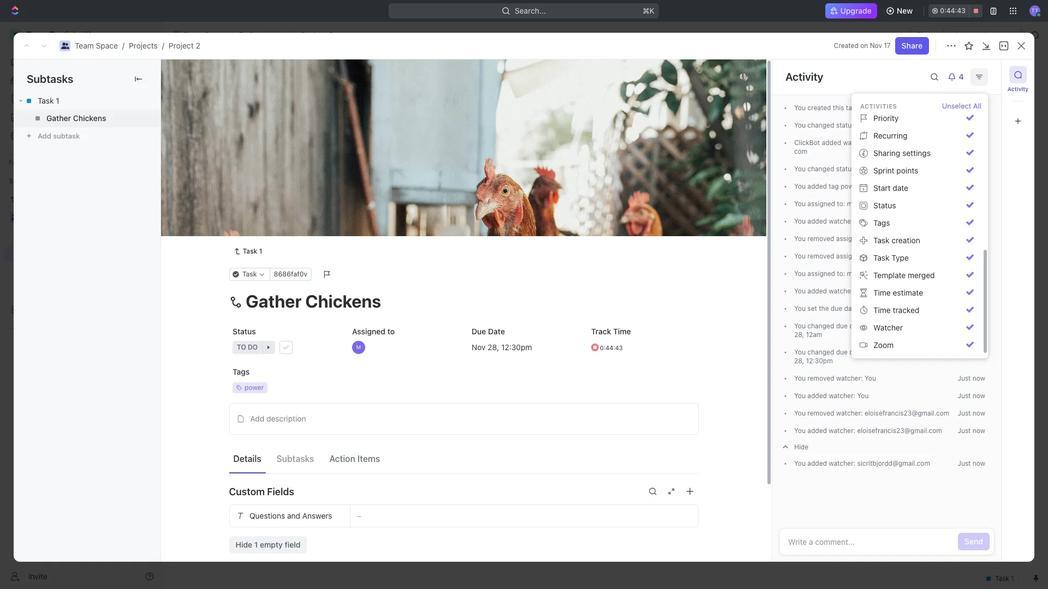 Task type: describe. For each thing, give the bounding box(es) containing it.
3 changed from the top
[[808, 322, 834, 330]]

sharing settings button
[[856, 145, 978, 162]]

nov left 17
[[870, 41, 882, 50]]

customize button
[[941, 98, 997, 113]]

points
[[897, 166, 918, 175]]

new
[[897, 6, 913, 15]]

mariaaawilliams@gmail.com down task type
[[847, 270, 933, 278]]

to: for 6 mins
[[837, 270, 845, 278]]

2 10 from the top
[[962, 217, 969, 225]]

from up zoom
[[865, 322, 879, 330]]

0 vertical spatial add task button
[[963, 66, 1009, 84]]

2 vertical spatial task 1
[[243, 247, 262, 255]]

sprint points button
[[856, 162, 978, 180]]

add task for the topmost the add task button
[[969, 70, 1002, 79]]

team for team space / projects / project 2
[[75, 41, 94, 50]]

changed status from for 56 mins
[[806, 121, 873, 129]]

set
[[808, 305, 817, 313]]

board link
[[201, 98, 225, 113]]

search
[[875, 101, 900, 110]]

inbox link
[[4, 72, 158, 89]]

4 changed from the top
[[808, 348, 834, 356]]

to left "time tracked"
[[860, 305, 866, 313]]

12
[[806, 331, 813, 339]]

1 horizontal spatial project 2 link
[[288, 28, 336, 41]]

1 horizontal spatial team space link
[[170, 28, 229, 41]]

0 horizontal spatial add task button
[[215, 226, 257, 239]]

1 56 from the top
[[961, 104, 969, 112]]

status for 55
[[836, 165, 855, 173]]

2 assignee: from the top
[[836, 252, 865, 260]]

tags inside button
[[873, 218, 890, 228]]

time estimate
[[873, 288, 923, 297]]

7 mins from the top
[[971, 217, 985, 225]]

5 mins
[[965, 305, 985, 313]]

changed status from for 55 mins
[[806, 165, 873, 173]]

just for you removed watcher: eloisefrancis23@gmail.com
[[958, 409, 971, 418]]

custom fields button
[[229, 479, 698, 505]]

28 up the watcher
[[882, 305, 890, 313]]

unselect
[[942, 102, 971, 110]]

4 10 mins from the top
[[962, 252, 985, 260]]

created
[[808, 104, 831, 112]]

all
[[973, 102, 982, 110]]

time estimate button
[[856, 284, 978, 302]]

you set the due date to nov 28
[[794, 305, 890, 313]]

mariaaawilliams@gmail.com up task creation
[[857, 217, 943, 225]]

11 mins from the top
[[971, 287, 985, 295]]

you added watcher: mariaaawilliams@gmail.com for 6 mins
[[794, 287, 943, 295]]

details button
[[229, 449, 266, 469]]

status for 56
[[836, 121, 855, 129]]

user group image inside sidebar 'navigation'
[[11, 214, 19, 221]]

44 mins
[[960, 182, 985, 191]]

1 horizontal spatial projects
[[249, 30, 278, 39]]

add down calendar link
[[293, 154, 306, 162]]

subtasks inside button
[[277, 454, 314, 464]]

56 for added watcher:
[[961, 139, 969, 147]]

4
[[965, 322, 969, 330]]

hide button
[[779, 440, 995, 455]]

2 you removed assignee: mariaaawilliams@gmail.com from the top
[[794, 252, 953, 260]]

due for am
[[836, 322, 848, 330]]

space for team space
[[204, 30, 226, 39]]

nov down time tracked button
[[913, 322, 925, 330]]

4 removed from the top
[[808, 409, 834, 418]]

action
[[329, 454, 355, 464]]

date
[[488, 327, 505, 336]]

just now for you added watcher: eloisefrancis23@gmail.com
[[958, 427, 985, 435]]

assigned
[[352, 327, 385, 336]]

settings
[[902, 148, 931, 158]]

1 horizontal spatial projects link
[[236, 28, 281, 41]]

hide inside hide dropdown button
[[794, 443, 809, 451]]

estimate
[[893, 288, 923, 297]]

you added watcher: eloisefrancis23@gmail.com
[[794, 427, 942, 435]]

1 vertical spatial project 2
[[189, 65, 254, 83]]

3 mins from the top
[[971, 139, 985, 147]]

upgrade link
[[825, 3, 877, 19]]

dashboards link
[[4, 109, 158, 126]]

complete
[[880, 165, 913, 173]]

field
[[285, 540, 300, 550]]

tree inside sidebar 'navigation'
[[4, 190, 158, 337]]

0 horizontal spatial project 2 link
[[169, 41, 200, 50]]

nov down the watcher
[[881, 348, 893, 356]]

you added watcher: you
[[794, 392, 869, 400]]

hide button
[[562, 126, 586, 139]]

pm
[[823, 357, 833, 365]]

1 changed from the top
[[808, 121, 834, 129]]

, for , 12 am
[[802, 331, 804, 339]]

activities
[[860, 103, 897, 110]]

56 mins for added watcher:
[[961, 139, 985, 147]]

1 removed from the top
[[808, 235, 834, 243]]

mariaaawilliams@gmail.com down start date
[[847, 200, 933, 208]]

from down task
[[857, 121, 871, 129]]

search...
[[515, 6, 546, 15]]

task creation button
[[856, 232, 978, 249]]

1 horizontal spatial add task
[[293, 154, 322, 162]]

share for share button underneath new
[[917, 30, 938, 39]]

1 assignee: from the top
[[836, 235, 865, 243]]

calendar
[[278, 101, 311, 110]]

calendar link
[[276, 98, 311, 113]]

4 mins from the top
[[971, 165, 985, 173]]

0 horizontal spatial team space link
[[75, 41, 118, 50]]

sharing
[[873, 148, 900, 158]]

progress
[[211, 154, 247, 162]]

8 mins from the top
[[971, 235, 985, 243]]

unselect all
[[942, 102, 982, 110]]

time for time estimate
[[873, 288, 891, 297]]

28 down "time tracked"
[[895, 322, 903, 330]]

1 vertical spatial user group image
[[61, 43, 69, 49]]

task
[[846, 104, 859, 112]]

spaces
[[9, 177, 32, 185]]

9 mins from the top
[[971, 252, 985, 260]]

assigned for 6 mins
[[808, 270, 835, 278]]

2 vertical spatial project
[[189, 65, 238, 83]]

add description
[[250, 414, 306, 424]]

recurring
[[873, 131, 908, 140]]

to up recurring on the right of the page
[[882, 121, 890, 129]]

14 mins from the top
[[971, 348, 985, 356]]

template
[[873, 271, 906, 280]]

1 10 mins from the top
[[962, 200, 985, 208]]

created
[[834, 41, 859, 50]]

just now for you removed watcher: you
[[958, 374, 985, 383]]

status inside button
[[873, 201, 896, 210]]

questions
[[249, 511, 285, 521]]

1 button for 1
[[244, 189, 260, 200]]

0 horizontal spatial task 1 link
[[14, 92, 160, 110]]

board
[[204, 101, 225, 110]]

search button
[[861, 98, 904, 113]]

sidebar navigation
[[0, 22, 163, 590]]

task sidebar content section
[[772, 60, 1001, 562]]

you assigned to: mariaaawilliams@gmail.com for 10 mins
[[794, 200, 933, 208]]

watcher
[[873, 323, 903, 332]]

1 10 from the top
[[962, 200, 969, 208]]

1 vertical spatial task 1
[[220, 190, 242, 199]]

0 horizontal spatial subtasks
[[27, 73, 73, 85]]

now for you removed watcher: you
[[973, 374, 985, 383]]

hide inside hide button
[[567, 128, 581, 136]]

add down task 2
[[220, 227, 234, 237]]

, for , 12:30 pm
[[802, 357, 804, 365]]

changed due date from nov 28 for pm
[[806, 348, 903, 356]]

Search tasks... text field
[[912, 124, 1021, 140]]

recurring button
[[856, 127, 978, 145]]

you removed watcher: eloisefrancis23@gmail.com
[[794, 409, 949, 418]]

power
[[841, 182, 860, 191]]

zoom
[[873, 341, 894, 350]]

due date
[[471, 327, 505, 336]]

details
[[233, 454, 261, 464]]

you added tag power
[[794, 182, 860, 191]]

0 horizontal spatial projects link
[[129, 41, 158, 50]]

mariaaawilliams@gmail.com down tags button
[[867, 235, 953, 243]]

watcher: down power
[[829, 217, 855, 225]]

from down the watcher
[[865, 348, 879, 356]]

2 inside task sidebar content section
[[965, 348, 969, 356]]

changed due date from nov 28 for am
[[806, 322, 903, 330]]

list link
[[243, 98, 258, 113]]

inbox
[[26, 75, 45, 85]]

home link
[[4, 53, 158, 70]]

user group image inside team space link
[[173, 32, 180, 38]]

6 mins from the top
[[971, 200, 985, 208]]

just now for you added watcher: you
[[958, 392, 985, 400]]

in
[[203, 154, 209, 162]]

tracked
[[893, 306, 919, 315]]

hide 1 empty field
[[236, 540, 300, 550]]

0 vertical spatial due
[[831, 305, 842, 313]]

0 horizontal spatial task 1
[[38, 96, 59, 105]]

team for team space
[[183, 30, 202, 39]]

nov 28 for am
[[794, 322, 925, 339]]

items
[[357, 454, 380, 464]]

gather chickens
[[46, 114, 106, 123]]

1 inside the custom fields element
[[254, 540, 258, 550]]

task inside button
[[873, 253, 890, 263]]

date inside button
[[893, 183, 908, 193]]



Task type: vqa. For each thing, say whether or not it's contained in the screenshot.
second Dropdown menu image from the bottom of the page
no



Task type: locate. For each thing, give the bounding box(es) containing it.
2 6 mins from the top
[[965, 287, 985, 295]]

subtasks
[[27, 73, 73, 85], [277, 454, 314, 464]]

3 10 mins from the top
[[962, 235, 985, 243]]

0 vertical spatial nov 28
[[794, 322, 925, 339]]

gather chickens link
[[14, 110, 160, 127]]

2 vertical spatial 56 mins
[[961, 139, 985, 147]]

1 vertical spatial changed status from
[[806, 165, 873, 173]]

1 you added watcher: mariaaawilliams@gmail.com from the top
[[794, 217, 943, 225]]

0 horizontal spatial space
[[96, 41, 118, 50]]

creation
[[892, 236, 920, 245]]

gantt link
[[369, 98, 391, 113]]

6 mins
[[965, 270, 985, 278], [965, 287, 985, 295]]

share button down new
[[910, 26, 944, 44]]

1 vertical spatial nov 28
[[794, 348, 925, 365]]

invite
[[28, 572, 47, 581]]

1 just now from the top
[[958, 374, 985, 383]]

1 vertical spatial tags
[[232, 367, 249, 377]]

action items
[[329, 454, 380, 464]]

1 horizontal spatial task 1
[[220, 190, 242, 199]]

nov up the watcher
[[868, 305, 880, 313]]

task 1 up dashboards in the top of the page
[[38, 96, 59, 105]]

2 vertical spatial time
[[613, 327, 631, 336]]

eloisefrancis23@gmail.
[[872, 139, 946, 147]]

watcher: down "you removed watcher: you"
[[829, 392, 855, 400]]

watcher: down you removed watcher: eloisefrancis23@gmail.com
[[829, 427, 855, 435]]

44
[[960, 182, 969, 191]]

1 button for 2
[[245, 208, 261, 219]]

2 mins
[[965, 348, 985, 356]]

1 horizontal spatial add task button
[[280, 152, 327, 165]]

fields
[[267, 486, 294, 498]]

subtasks button
[[272, 449, 318, 469]]

changed up the , 12:30 pm
[[808, 348, 834, 356]]

eloisefrancis23@gmail.com
[[865, 409, 949, 418], [857, 427, 942, 435]]

task 1 link down task 2
[[229, 245, 267, 258]]

5
[[965, 305, 969, 313]]

1 vertical spatial 56
[[961, 121, 969, 129]]

nov 28 up zoom
[[794, 322, 925, 339]]

0 vertical spatial 56
[[961, 104, 969, 112]]

now for you added watcher: you
[[973, 392, 985, 400]]

assigned up the
[[808, 270, 835, 278]]

due
[[831, 305, 842, 313], [836, 322, 848, 330], [836, 348, 848, 356]]

2 you added watcher: mariaaawilliams@gmail.com from the top
[[794, 287, 943, 295]]

2 vertical spatial user group image
[[11, 214, 19, 221]]

you added watcher: mariaaawilliams@gmail.com for 10 mins
[[794, 217, 943, 225]]

you added watcher: mariaaawilliams@gmail.com up task creation
[[794, 217, 943, 225]]

add task down task 2
[[220, 227, 252, 237]]

assigned for 10 mins
[[808, 200, 835, 208]]

due down you set the due date to nov 28
[[836, 322, 848, 330]]

28
[[882, 305, 890, 313], [895, 322, 903, 330], [794, 331, 802, 339], [895, 348, 903, 356], [794, 357, 802, 365]]

10 mins from the top
[[971, 270, 985, 278]]

2 vertical spatial due
[[836, 348, 848, 356]]

user group image left team space
[[173, 32, 180, 38]]

1 vertical spatial you added watcher: mariaaawilliams@gmail.com
[[794, 287, 943, 295]]

date left zoom
[[850, 348, 863, 356]]

nov 28 for pm
[[794, 348, 925, 365]]

task creation
[[873, 236, 920, 245]]

on
[[860, 41, 868, 50]]

0 vertical spatial add task
[[969, 70, 1002, 79]]

time for time tracked
[[873, 306, 891, 315]]

2 removed from the top
[[808, 252, 834, 260]]

changed status from down this
[[806, 121, 873, 129]]

1 just from the top
[[958, 374, 971, 383]]

2 56 mins from the top
[[961, 121, 985, 129]]

6 for you assigned to: mariaaawilliams@gmail.com
[[965, 270, 969, 278]]

just now for you added watcher: sicritbjordd@gmail.com
[[958, 460, 985, 468]]

, 12 am
[[802, 331, 822, 339]]

custom fields
[[229, 486, 294, 498]]

56 for changed status from
[[961, 121, 969, 129]]

56 left 'all'
[[961, 104, 969, 112]]

0 vertical spatial space
[[204, 30, 226, 39]]

gather
[[46, 114, 71, 123]]

1 horizontal spatial project 2
[[301, 30, 334, 39]]

1 vertical spatial 6 mins
[[965, 287, 985, 295]]

1 horizontal spatial tags
[[873, 218, 890, 228]]

add left 'description'
[[250, 414, 264, 424]]

favorites button
[[4, 156, 42, 169]]

to
[[882, 121, 890, 129], [913, 165, 921, 173], [860, 305, 866, 313], [387, 327, 394, 336]]

share down new button
[[917, 30, 938, 39]]

to down sharing settings button
[[913, 165, 921, 173]]

5 just from the top
[[958, 460, 971, 468]]

1 you assigned to: mariaaawilliams@gmail.com from the top
[[794, 200, 933, 208]]

2 nov 28 from the top
[[794, 348, 925, 365]]

0 vertical spatial project
[[301, 30, 327, 39]]

assignee: left task type
[[836, 252, 865, 260]]

to: for 10 mins
[[837, 200, 845, 208]]

1 vertical spatial time
[[873, 306, 891, 315]]

0 vertical spatial changed status from
[[806, 121, 873, 129]]

activity inside task sidebar content section
[[786, 70, 823, 83]]

changed up the you added tag power
[[808, 165, 834, 173]]

activity inside task sidebar navigation "tab list"
[[1008, 86, 1029, 92]]

to:
[[837, 200, 845, 208], [837, 270, 845, 278]]

share
[[917, 30, 938, 39], [902, 41, 923, 50]]

1 changed status from from the top
[[806, 121, 873, 129]]

just now for you removed watcher: eloisefrancis23@gmail.com
[[958, 409, 985, 418]]

6 for you added watcher: mariaaawilliams@gmail.com
[[965, 287, 969, 295]]

sharing settings
[[873, 148, 931, 158]]

2 6 from the top
[[965, 287, 969, 295]]

project
[[301, 30, 327, 39], [169, 41, 194, 50], [189, 65, 238, 83]]

0 horizontal spatial tags
[[232, 367, 249, 377]]

status up added watcher:
[[836, 121, 855, 129]]

0 horizontal spatial project 2
[[189, 65, 254, 83]]

task 2
[[220, 209, 243, 218]]

task 1 down task 2
[[243, 247, 262, 255]]

watcher: up you set the due date to nov 28
[[829, 287, 855, 295]]

17
[[884, 41, 891, 50]]

2 , from the top
[[802, 357, 804, 365]]

1 vertical spatial ,
[[802, 357, 804, 365]]

activity
[[786, 70, 823, 83], [1008, 86, 1029, 92]]

2 vertical spatial add task button
[[215, 226, 257, 239]]

1 vertical spatial space
[[96, 41, 118, 50]]

customize
[[955, 101, 994, 110]]

0 vertical spatial subtasks
[[27, 73, 73, 85]]

0 vertical spatial status
[[873, 201, 896, 210]]

to right assigned
[[387, 327, 394, 336]]

1 button down progress
[[244, 189, 260, 200]]

0:44:43 button
[[929, 4, 983, 17]]

created on nov 17
[[834, 41, 891, 50]]

watcher: down you added watcher: eloisefrancis23@gmail.com
[[829, 460, 855, 468]]

1 vertical spatial status
[[232, 327, 256, 336]]

1 6 from the top
[[965, 270, 969, 278]]

eloisefrancis23@gmail.com for you removed watcher: eloisefrancis23@gmail.com
[[865, 409, 949, 418]]

to: down tag
[[837, 200, 845, 208]]

4 mins
[[965, 322, 985, 330]]

28 left 12 at bottom
[[794, 331, 802, 339]]

team space
[[183, 30, 226, 39]]

subtasks down home
[[27, 73, 73, 85]]

1 horizontal spatial team
[[183, 30, 202, 39]]

time up the watcher
[[873, 306, 891, 315]]

sprint
[[873, 166, 895, 175]]

add task button up 'all'
[[963, 66, 1009, 84]]

time inside time tracked button
[[873, 306, 891, 315]]

custom fields element
[[229, 505, 698, 554]]

automations
[[954, 30, 1000, 39]]

tag
[[829, 182, 839, 191]]

user group image
[[173, 32, 180, 38], [61, 43, 69, 49], [11, 214, 19, 221]]

now for you added watcher: eloisefrancis23@gmail.com
[[973, 427, 985, 435]]

1 now from the top
[[973, 374, 985, 383]]

watcher:
[[843, 139, 870, 147], [829, 217, 855, 225], [829, 287, 855, 295], [836, 374, 863, 383], [829, 392, 855, 400], [836, 409, 863, 418], [829, 427, 855, 435], [829, 460, 855, 468]]

changed up am
[[808, 322, 834, 330]]

nov down "time tracked"
[[881, 322, 893, 330]]

5 mins from the top
[[971, 182, 985, 191]]

action items button
[[325, 449, 384, 469]]

share button right 17
[[895, 37, 929, 55]]

just for you added watcher: you
[[958, 392, 971, 400]]

2 assigned from the top
[[808, 270, 835, 278]]

date down sprint points
[[893, 183, 908, 193]]

priority button
[[856, 110, 978, 127]]

1 horizontal spatial user group image
[[61, 43, 69, 49]]

add up customize
[[969, 70, 984, 79]]

4 10 from the top
[[962, 252, 969, 260]]

1 vertical spatial 1 button
[[245, 208, 261, 219]]

time down template
[[873, 288, 891, 297]]

56 up '55' at the right top of the page
[[961, 139, 969, 147]]

eloisefrancis23@gmail.com for you added watcher: eloisefrancis23@gmail.com
[[857, 427, 942, 435]]

28 left "12:30"
[[794, 357, 802, 365]]

assigned down the you added tag power
[[808, 200, 835, 208]]

1 mins from the top
[[971, 104, 985, 112]]

now for you added watcher: sicritbjordd@gmail.com
[[973, 460, 985, 468]]

0 vertical spatial projects
[[249, 30, 278, 39]]

you assigned to: mariaaawilliams@gmail.com down task type
[[794, 270, 933, 278]]

8686faf0v button
[[269, 268, 311, 281]]

0 vertical spatial hide
[[567, 128, 581, 136]]

1 vertical spatial add task
[[293, 154, 322, 162]]

share right 17
[[902, 41, 923, 50]]

due for pm
[[836, 348, 848, 356]]

add task
[[969, 70, 1002, 79], [293, 154, 322, 162], [220, 227, 252, 237]]

changed down created at the top right of the page
[[808, 121, 834, 129]]

1 to: from the top
[[837, 200, 845, 208]]

0 vertical spatial 1 button
[[244, 189, 260, 200]]

you assigned to: mariaaawilliams@gmail.com down power
[[794, 200, 933, 208]]

13 mins from the top
[[971, 322, 985, 330]]

1 , from the top
[[802, 331, 804, 339]]

2 horizontal spatial user group image
[[173, 32, 180, 38]]

3 56 mins from the top
[[961, 139, 985, 147]]

1 vertical spatial team
[[75, 41, 94, 50]]

time inside time estimate 'button'
[[873, 288, 891, 297]]

1 vertical spatial add task button
[[280, 152, 327, 165]]

tags button
[[856, 215, 978, 232]]

0 horizontal spatial projects
[[129, 41, 158, 50]]

2 changed from the top
[[808, 165, 834, 173]]

nov down watcher button
[[913, 348, 925, 356]]

⌘k
[[643, 6, 655, 15]]

assignee: left task creation
[[836, 235, 865, 243]]

1 vertical spatial subtasks
[[277, 454, 314, 464]]

0 horizontal spatial add task
[[220, 227, 252, 237]]

nov 28 up "you removed watcher: you"
[[794, 348, 925, 365]]

0 vertical spatial tags
[[873, 218, 890, 228]]

5 now from the top
[[973, 460, 985, 468]]

1 horizontal spatial task 1 link
[[229, 245, 267, 258]]

space for team space / projects / project 2
[[96, 41, 118, 50]]

to: up you set the due date to nov 28
[[837, 270, 845, 278]]

10 mins
[[962, 200, 985, 208], [962, 217, 985, 225], [962, 235, 985, 243], [962, 252, 985, 260]]

dashboards
[[26, 112, 69, 122]]

1 vertical spatial hide
[[794, 443, 809, 451]]

you added watcher: mariaaawilliams@gmail.com down template
[[794, 287, 943, 295]]

now for you removed watcher: eloisefrancis23@gmail.com
[[973, 409, 985, 418]]

due
[[471, 327, 486, 336]]

56 mins
[[961, 104, 985, 112], [961, 121, 985, 129], [961, 139, 985, 147]]

watcher: left recurring on the right of the page
[[843, 139, 870, 147]]

2 horizontal spatial add task
[[969, 70, 1002, 79]]

add task button
[[963, 66, 1009, 84], [280, 152, 327, 165], [215, 226, 257, 239]]

, left "12:30"
[[802, 357, 804, 365]]

table link
[[329, 98, 351, 113]]

56 down unselect all
[[961, 121, 969, 129]]

6 mins for you assigned to: mariaaawilliams@gmail.com
[[965, 270, 985, 278]]

1 vertical spatial share
[[902, 41, 923, 50]]

0 vertical spatial you removed assignee: mariaaawilliams@gmail.com
[[794, 235, 953, 243]]

0 vertical spatial team
[[183, 30, 202, 39]]

2 horizontal spatial add task button
[[963, 66, 1009, 84]]

4 just from the top
[[958, 427, 971, 435]]

2 now from the top
[[973, 392, 985, 400]]

1 vertical spatial task 1 link
[[229, 245, 267, 258]]

eloisefrancis23@gmail. com
[[794, 139, 946, 156]]

1 horizontal spatial status
[[873, 201, 896, 210]]

due up "you removed watcher: you"
[[836, 348, 848, 356]]

just for you added watcher: sicritbjordd@gmail.com
[[958, 460, 971, 468]]

status up power
[[836, 165, 855, 173]]

, 12:30 pm
[[802, 357, 833, 365]]

send button
[[958, 533, 990, 551]]

tree
[[4, 190, 158, 337]]

0 vertical spatial status
[[836, 121, 855, 129]]

28 right zoom
[[895, 348, 903, 356]]

1 assigned from the top
[[808, 200, 835, 208]]

date right the
[[844, 305, 858, 313]]

1 vertical spatial 6
[[965, 287, 969, 295]]

watcher: down 'you added watcher: you'
[[836, 409, 863, 418]]

hide inside the custom fields element
[[236, 540, 252, 550]]

from left sprint
[[857, 165, 871, 173]]

0 vertical spatial share
[[917, 30, 938, 39]]

1 nov 28 from the top
[[794, 322, 925, 339]]

status button
[[856, 197, 978, 215]]

watcher: up 'you added watcher: you'
[[836, 374, 863, 383]]

4 now from the top
[[973, 427, 985, 435]]

the
[[819, 305, 829, 313]]

1 vertical spatial projects
[[129, 41, 158, 50]]

changed due date from nov 28 up pm
[[806, 348, 903, 356]]

answers
[[302, 511, 332, 521]]

upgrade
[[840, 6, 872, 15]]

from
[[857, 121, 871, 129], [857, 165, 871, 173], [865, 322, 879, 330], [865, 348, 879, 356]]

3 now from the top
[[973, 409, 985, 418]]

task 1 up task 2
[[220, 190, 242, 199]]

2 56 from the top
[[961, 121, 969, 129]]

team inside team space link
[[183, 30, 202, 39]]

0 vertical spatial task 1
[[38, 96, 59, 105]]

3 just now from the top
[[958, 409, 985, 418]]

changed due date from nov 28 down you set the due date to nov 28
[[806, 322, 903, 330]]

2 changed status from from the top
[[806, 165, 873, 173]]

1 vertical spatial you assigned to: mariaaawilliams@gmail.com
[[794, 270, 933, 278]]

you removed watcher: you
[[794, 374, 876, 383]]

time right the track
[[613, 327, 631, 336]]

1 changed due date from nov 28 from the top
[[806, 322, 903, 330]]

0 vertical spatial project 2
[[301, 30, 334, 39]]

0 vertical spatial you assigned to: mariaaawilliams@gmail.com
[[794, 200, 933, 208]]

add task button down calendar link
[[280, 152, 327, 165]]

due right the
[[831, 305, 842, 313]]

1 vertical spatial status
[[836, 165, 855, 173]]

share for share button on the right of 17
[[902, 41, 923, 50]]

1 6 mins from the top
[[965, 270, 985, 278]]

2 just now from the top
[[958, 392, 985, 400]]

you added watcher: sicritbjordd@gmail.com
[[794, 460, 930, 468]]

removed down the you added tag power
[[808, 235, 834, 243]]

1 vertical spatial project
[[169, 41, 194, 50]]

0 vertical spatial 6 mins
[[965, 270, 985, 278]]

custom
[[229, 486, 265, 498]]

1 horizontal spatial activity
[[1008, 86, 1029, 92]]

2 just from the top
[[958, 392, 971, 400]]

table
[[331, 101, 351, 110]]

sprint points
[[873, 166, 918, 175]]

1 vertical spatial to:
[[837, 270, 845, 278]]

start date
[[873, 183, 908, 193]]

2 vertical spatial 56
[[961, 139, 969, 147]]

removed down the , 12:30 pm
[[808, 374, 834, 383]]

you removed assignee: mariaaawilliams@gmail.com up task type
[[794, 235, 953, 243]]

2 vertical spatial hide
[[236, 540, 252, 550]]

1 you removed assignee: mariaaawilliams@gmail.com from the top
[[794, 235, 953, 243]]

assignee:
[[836, 235, 865, 243], [836, 252, 865, 260]]

2 you assigned to: mariaaawilliams@gmail.com from the top
[[794, 270, 933, 278]]

2 status from the top
[[836, 165, 855, 173]]

1 horizontal spatial hide
[[567, 128, 581, 136]]

4 just now from the top
[[958, 427, 985, 435]]

subtasks up fields in the left bottom of the page
[[277, 454, 314, 464]]

sicritbjordd@gmail.com
[[857, 460, 930, 468]]

0 vertical spatial task 1 link
[[14, 92, 160, 110]]

user group image up home link
[[61, 43, 69, 49]]

team
[[183, 30, 202, 39], [75, 41, 94, 50]]

user group image down spaces
[[11, 214, 19, 221]]

removed up the
[[808, 252, 834, 260]]

send
[[965, 537, 983, 546]]

task 1 link up chickens
[[14, 92, 160, 110]]

task
[[986, 70, 1002, 79], [38, 96, 54, 105], [308, 154, 322, 162], [220, 190, 237, 199], [220, 209, 237, 218], [236, 227, 252, 237], [873, 236, 890, 245], [243, 247, 257, 255], [873, 253, 890, 263]]

0 vertical spatial ,
[[802, 331, 804, 339]]

task sidebar navigation tab list
[[1006, 66, 1030, 130]]

date down you set the due date to nov 28
[[850, 322, 863, 330]]

1 vertical spatial assigned
[[808, 270, 835, 278]]

55 mins
[[961, 165, 985, 173]]

3 56 from the top
[[961, 139, 969, 147]]

changed status from up tag
[[806, 165, 873, 173]]

added
[[822, 139, 841, 147], [808, 182, 827, 191], [808, 217, 827, 225], [808, 287, 827, 295], [808, 392, 827, 400], [808, 427, 827, 435], [808, 460, 827, 468]]

mariaaawilliams@gmail.com down template merged
[[857, 287, 943, 295]]

add task up 'all'
[[969, 70, 1002, 79]]

space
[[204, 30, 226, 39], [96, 41, 118, 50]]

just
[[958, 374, 971, 383], [958, 392, 971, 400], [958, 409, 971, 418], [958, 427, 971, 435], [958, 460, 971, 468]]

just for you removed watcher: you
[[958, 374, 971, 383]]

, left 12 at bottom
[[802, 331, 804, 339]]

3 just from the top
[[958, 409, 971, 418]]

12 mins from the top
[[971, 305, 985, 313]]

0 vertical spatial changed due date from nov 28
[[806, 322, 903, 330]]

1 button right task 2
[[245, 208, 261, 219]]

and
[[287, 511, 300, 521]]

10
[[962, 200, 969, 208], [962, 217, 969, 225], [962, 235, 969, 243], [962, 252, 969, 260]]

add task for the left the add task button
[[220, 227, 252, 237]]

you removed assignee: mariaaawilliams@gmail.com up template
[[794, 252, 953, 260]]

1 status from the top
[[836, 121, 855, 129]]

1 56 mins from the top
[[961, 104, 985, 112]]

3 removed from the top
[[808, 374, 834, 383]]

0 horizontal spatial hide
[[236, 540, 252, 550]]

questions and answers
[[249, 511, 332, 521]]

0 vertical spatial user group image
[[173, 32, 180, 38]]

home
[[26, 57, 47, 66]]

2 changed due date from nov 28 from the top
[[806, 348, 903, 356]]

mariaaawilliams@gmail.com down creation
[[867, 252, 953, 260]]

start date button
[[856, 180, 978, 197]]

2 to: from the top
[[837, 270, 845, 278]]

12:30
[[806, 357, 823, 365]]

0 horizontal spatial team
[[75, 41, 94, 50]]

0 vertical spatial you added watcher: mariaaawilliams@gmail.com
[[794, 217, 943, 225]]

3 10 from the top
[[962, 235, 969, 243]]

0 vertical spatial 6
[[965, 270, 969, 278]]

assigned
[[808, 200, 835, 208], [808, 270, 835, 278]]

removed down 'you added watcher: you'
[[808, 409, 834, 418]]

56 mins for changed status from
[[961, 121, 985, 129]]

6 mins for you added watcher: mariaaawilliams@gmail.com
[[965, 287, 985, 295]]

1 vertical spatial assignee:
[[836, 252, 865, 260]]

Edit task name text field
[[229, 291, 698, 312]]

0 horizontal spatial status
[[232, 327, 256, 336]]

2 10 mins from the top
[[962, 217, 985, 225]]

2 horizontal spatial task 1
[[243, 247, 262, 255]]

add task button down task 2
[[215, 226, 257, 239]]

5 just now from the top
[[958, 460, 985, 468]]

com
[[794, 139, 946, 156]]

you assigned to: mariaaawilliams@gmail.com for 6 mins
[[794, 270, 933, 278]]

1 vertical spatial activity
[[1008, 86, 1029, 92]]

just for you added watcher: eloisefrancis23@gmail.com
[[958, 427, 971, 435]]

1 vertical spatial 56 mins
[[961, 121, 985, 129]]

2 mins from the top
[[971, 121, 985, 129]]

1 vertical spatial changed due date from nov 28
[[806, 348, 903, 356]]

0 vertical spatial to:
[[837, 200, 845, 208]]



